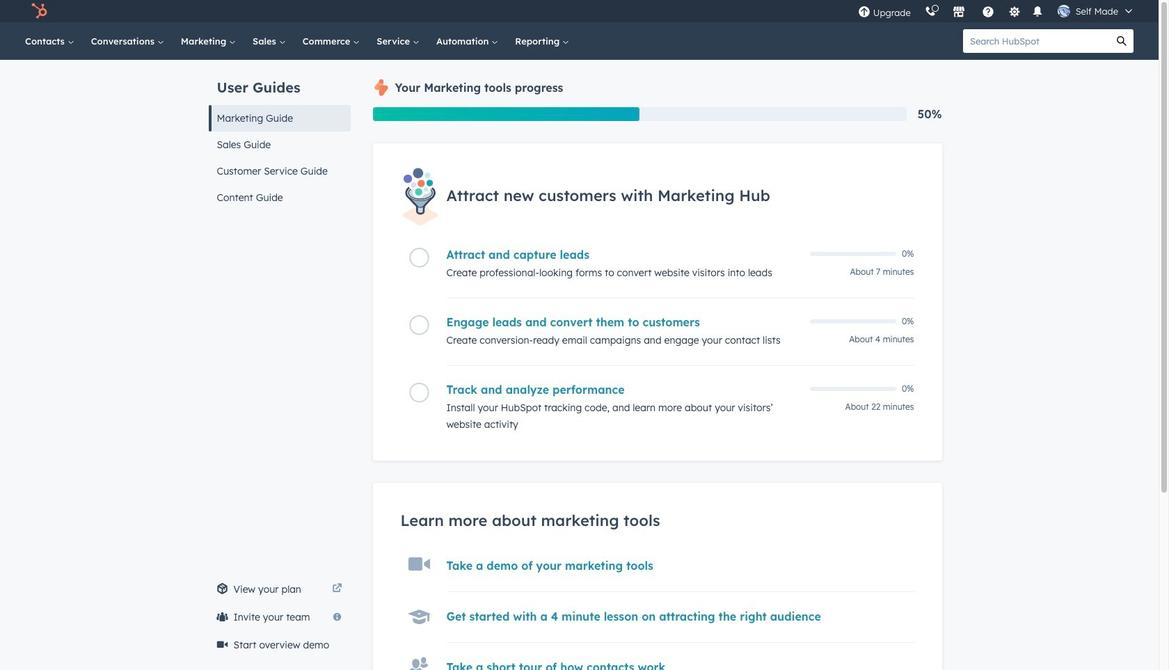 Task type: describe. For each thing, give the bounding box(es) containing it.
ruby anderson image
[[1058, 5, 1070, 17]]

user guides element
[[208, 60, 350, 211]]

link opens in a new window image
[[332, 584, 342, 594]]



Task type: locate. For each thing, give the bounding box(es) containing it.
Search HubSpot search field
[[963, 29, 1110, 53]]

progress bar
[[373, 107, 640, 121]]

menu
[[851, 0, 1142, 22]]

marketplaces image
[[953, 6, 965, 19]]

link opens in a new window image
[[332, 581, 342, 598]]



Task type: vqa. For each thing, say whether or not it's contained in the screenshot.
Ruby Anderson ICON
yes



